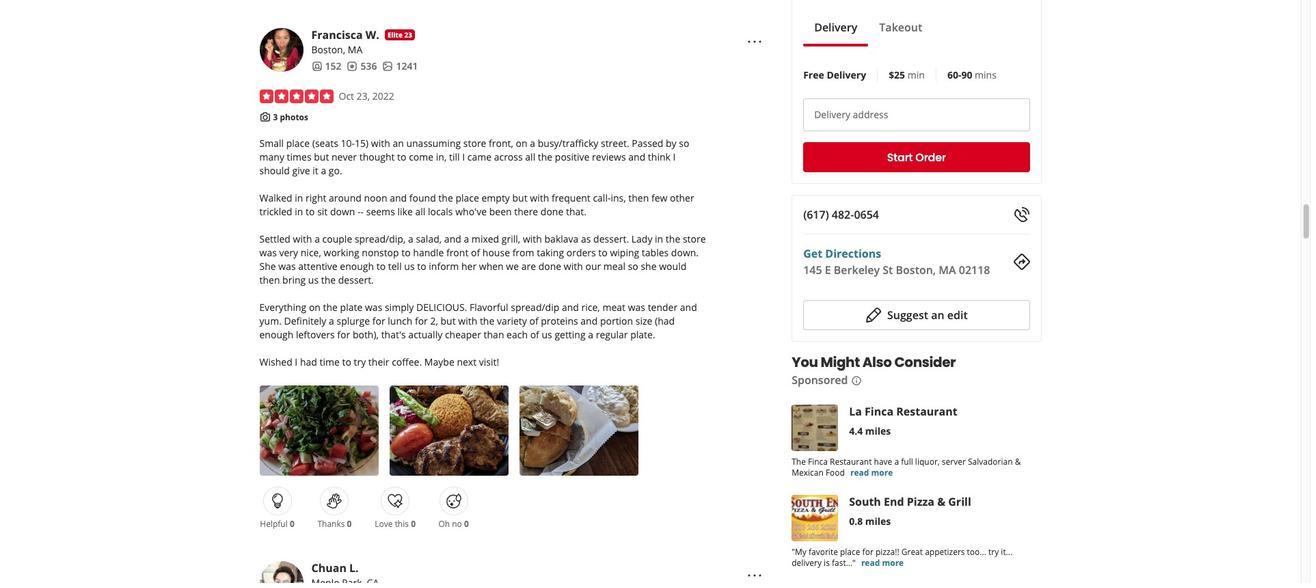 Task type: locate. For each thing, give the bounding box(es) containing it.
1 vertical spatial so
[[628, 260, 639, 273]]

1 vertical spatial in
[[295, 205, 303, 218]]

2 - from the left
[[361, 205, 364, 218]]

and up like on the top of the page
[[390, 192, 407, 205]]

store up down.
[[683, 233, 706, 246]]

2 vertical spatial in
[[655, 233, 664, 246]]

miles right 4.4
[[866, 425, 891, 438]]

1 vertical spatial place
[[456, 192, 479, 205]]

but right 2,
[[441, 315, 456, 328]]

ma inside elite 23 boston, ma
[[348, 43, 363, 56]]

0 vertical spatial read more link
[[851, 467, 893, 479]]

& right salvadorian
[[1015, 456, 1021, 468]]

mixed
[[472, 233, 499, 246]]

to inside walked in right around noon and found the place empty but with frequent call-ins, then few other trickled in to sit down -- seems like all locals who've been there done that.
[[306, 205, 315, 218]]

us down attentive
[[308, 274, 319, 287]]

ma inside get directions 145 e berkeley st boston, ma 02118
[[939, 263, 957, 278]]

0 vertical spatial dessert.
[[594, 233, 629, 246]]

read right 'fast…"'
[[862, 557, 880, 569]]

then inside walked in right around noon and found the place empty but with frequent call-ins, then few other trickled in to sit down -- seems like all locals who've been there done that.
[[629, 192, 649, 205]]

2 miles from the top
[[866, 515, 891, 528]]

16 camera v2 image
[[260, 111, 271, 122]]

1 vertical spatial of
[[530, 315, 539, 328]]

0 vertical spatial restaurant
[[897, 404, 958, 419]]

mins
[[975, 68, 997, 81]]

for
[[373, 315, 386, 328], [415, 315, 428, 328], [337, 328, 350, 341], [863, 546, 874, 558]]

- right down
[[358, 205, 361, 218]]

0 horizontal spatial but
[[314, 151, 329, 164]]

a up nice,
[[315, 233, 320, 246]]

& inside the finca restaurant have a full liquor, server salvadorian & mexican food
[[1015, 456, 1021, 468]]

and inside the small place (seats 10-15) with an unassuming store front, on a busy/trafficky street. passed by so many times but never thought to come in, till i came across all the positive reviews and think i should give it a go.
[[629, 151, 646, 164]]

unassuming
[[407, 137, 461, 150]]

oct
[[339, 89, 354, 102]]

1 vertical spatial store
[[683, 233, 706, 246]]

to
[[397, 151, 407, 164], [306, 205, 315, 218], [402, 246, 411, 259], [599, 246, 608, 259], [377, 260, 386, 273], [417, 260, 427, 273], [342, 356, 351, 369]]

store inside settled with a couple spread/dip, a salad, and a mixed grill, with baklava as dessert. lady in the store was very nice, working nonstop to handle front of house from taking orders to wiping tables down. she was attentive enough to tell us to inform her when we are done with our meal so she would then bring us the dessert.
[[683, 233, 706, 246]]

0 vertical spatial in
[[295, 192, 303, 205]]

all right across
[[525, 151, 536, 164]]

done down the taking
[[539, 260, 562, 273]]

a
[[530, 137, 536, 150], [321, 164, 326, 177], [315, 233, 320, 246], [408, 233, 414, 246], [464, 233, 469, 246], [329, 315, 334, 328], [588, 328, 594, 341], [895, 456, 899, 468]]

food
[[826, 467, 845, 479]]

should
[[260, 164, 290, 177]]

nice,
[[301, 246, 321, 259]]

1 vertical spatial us
[[308, 274, 319, 287]]

restaurant down consider
[[897, 404, 958, 419]]

0 right no
[[464, 519, 469, 530]]

restaurant inside the finca restaurant have a full liquor, server salvadorian & mexican food
[[830, 456, 872, 468]]

suggest
[[888, 308, 929, 323]]

place up times
[[286, 137, 310, 150]]

0 horizontal spatial all
[[415, 205, 426, 218]]

was
[[260, 246, 277, 259], [279, 260, 296, 273], [365, 301, 383, 314], [628, 301, 646, 314]]

of right each
[[531, 328, 540, 341]]

1 horizontal spatial all
[[525, 151, 536, 164]]

for left 'pizza!!'
[[863, 546, 874, 558]]

2 horizontal spatial place
[[841, 546, 861, 558]]

0 horizontal spatial i
[[295, 356, 298, 369]]

to left sit at left
[[306, 205, 315, 218]]

1 horizontal spatial then
[[629, 192, 649, 205]]

0 vertical spatial more
[[872, 467, 893, 479]]

0 vertical spatial of
[[471, 246, 480, 259]]

0 horizontal spatial finca
[[808, 456, 828, 468]]

1 vertical spatial miles
[[866, 515, 891, 528]]

photos
[[280, 111, 308, 123]]

portion
[[600, 315, 633, 328]]

great
[[902, 546, 923, 558]]

takeout
[[880, 20, 923, 35]]

free delivery
[[804, 68, 867, 81]]

0 horizontal spatial ma
[[348, 43, 363, 56]]

mexican
[[792, 467, 824, 479]]

(0 reactions) element right no
[[464, 519, 469, 530]]

front,
[[489, 137, 514, 150]]

very
[[279, 246, 298, 259]]

oh no 0
[[439, 519, 469, 530]]

23
[[405, 30, 412, 39]]

for down 'splurge'
[[337, 328, 350, 341]]

salad,
[[416, 233, 442, 246]]

in up tables
[[655, 233, 664, 246]]

love this 0
[[375, 519, 416, 530]]

are
[[522, 260, 536, 273]]

miles
[[866, 425, 891, 438], [866, 515, 891, 528]]

ma left '02118'
[[939, 263, 957, 278]]

0 vertical spatial done
[[541, 205, 564, 218]]

la finca restaurant link
[[850, 404, 958, 419]]

street.
[[601, 137, 630, 150]]

all inside the small place (seats 10-15) with an unassuming store front, on a busy/trafficky street. passed by so many times but never thought to come in, till i came across all the positive reviews and think i should give it a go.
[[525, 151, 536, 164]]

0 vertical spatial all
[[525, 151, 536, 164]]

finca for la
[[865, 404, 894, 419]]

house
[[483, 246, 510, 259]]

delivery left address
[[815, 108, 851, 121]]

0 horizontal spatial on
[[309, 301, 321, 314]]

(0 reactions) element right 'thanks'
[[347, 519, 352, 530]]

more right 'fast…"'
[[883, 557, 904, 569]]

3 photos
[[273, 111, 308, 123]]

so right by
[[679, 137, 690, 150]]

then inside settled with a couple spread/dip, a salad, and a mixed grill, with baklava as dessert. lady in the store was very nice, working nonstop to handle front of house from taking orders to wiping tables down. she was attentive enough to tell us to inform her when we are done with our meal so she would then bring us the dessert.
[[260, 274, 280, 287]]

try inside the "my favorite place for pizza!! great appetizers too... try it... delivery is fast…"
[[989, 546, 999, 558]]

1 vertical spatial ma
[[939, 263, 957, 278]]

on up definitely
[[309, 301, 321, 314]]

delivery right free
[[827, 68, 867, 81]]

0 vertical spatial try
[[354, 356, 366, 369]]

0 vertical spatial an
[[393, 137, 404, 150]]

leftovers
[[296, 328, 335, 341]]

0 horizontal spatial place
[[286, 137, 310, 150]]

4 (0 reactions) element from the left
[[464, 519, 469, 530]]

(0 reactions) element for thanks 0
[[347, 519, 352, 530]]

read more for end
[[862, 557, 904, 569]]

finca inside la finca restaurant 4.4 miles
[[865, 404, 894, 419]]

miles right the 0.8
[[866, 515, 891, 528]]

edit
[[948, 308, 968, 323]]

1 vertical spatial on
[[309, 301, 321, 314]]

with up there
[[530, 192, 549, 205]]

1 vertical spatial read more
[[862, 557, 904, 569]]

0 horizontal spatial dessert.
[[338, 274, 374, 287]]

enough down working
[[340, 260, 374, 273]]

2 vertical spatial of
[[531, 328, 540, 341]]

who've
[[456, 205, 487, 218]]

3 (0 reactions) element from the left
[[411, 519, 416, 530]]

0 vertical spatial us
[[404, 260, 415, 273]]

a left full
[[895, 456, 899, 468]]

1 horizontal spatial &
[[1015, 456, 1021, 468]]

friends element
[[312, 59, 342, 73]]

2 vertical spatial but
[[441, 315, 456, 328]]

dessert. up wiping
[[594, 233, 629, 246]]

1 horizontal spatial dessert.
[[594, 233, 629, 246]]

tab list containing delivery
[[804, 19, 934, 47]]

1 vertical spatial all
[[415, 205, 426, 218]]

but up there
[[513, 192, 528, 205]]

the down busy/trafficky
[[538, 151, 553, 164]]

0 horizontal spatial enough
[[260, 328, 294, 341]]

read right food
[[851, 467, 870, 479]]

1 vertical spatial restaurant
[[830, 456, 872, 468]]

the down flavorful on the bottom left of the page
[[480, 315, 495, 328]]

each
[[507, 328, 528, 341]]

with up nice,
[[293, 233, 312, 246]]

of up her
[[471, 246, 480, 259]]

finca inside the finca restaurant have a full liquor, server salvadorian & mexican food
[[808, 456, 828, 468]]

1 vertical spatial try
[[989, 546, 999, 558]]

read more link for finca
[[851, 467, 893, 479]]

1 vertical spatial boston,
[[896, 263, 936, 278]]

in
[[295, 192, 303, 205], [295, 205, 303, 218], [655, 233, 664, 246]]

0 vertical spatial boston,
[[312, 43, 345, 56]]

was up size
[[628, 301, 646, 314]]

menu image
[[747, 568, 763, 583]]

(0 reactions) element
[[290, 519, 295, 530], [347, 519, 352, 530], [411, 519, 416, 530], [464, 519, 469, 530]]

i
[[462, 151, 465, 164], [673, 151, 676, 164], [295, 356, 298, 369]]

then right ins,
[[629, 192, 649, 205]]

- left seems on the left
[[361, 205, 364, 218]]

1 horizontal spatial store
[[683, 233, 706, 246]]

1 (0 reactions) element from the left
[[290, 519, 295, 530]]

frequent
[[552, 192, 591, 205]]

0 vertical spatial store
[[464, 137, 487, 150]]

1 horizontal spatial restaurant
[[897, 404, 958, 419]]

might
[[821, 353, 860, 372]]

to inside the small place (seats 10-15) with an unassuming store front, on a busy/trafficky street. passed by so many times but never thought to come in, till i came across all the positive reviews and think i should give it a go.
[[397, 151, 407, 164]]

1 vertical spatial more
[[883, 557, 904, 569]]

(had
[[655, 315, 675, 328]]

1 vertical spatial dessert.
[[338, 274, 374, 287]]

our
[[586, 260, 601, 273]]

0 vertical spatial read
[[851, 467, 870, 479]]

the left plate
[[323, 301, 338, 314]]

finca
[[865, 404, 894, 419], [808, 456, 828, 468]]

0 vertical spatial but
[[314, 151, 329, 164]]

1 horizontal spatial so
[[679, 137, 690, 150]]

0 vertical spatial miles
[[866, 425, 891, 438]]

0 horizontal spatial us
[[308, 274, 319, 287]]

16 review v2 image
[[347, 61, 358, 71]]

read for south
[[862, 557, 880, 569]]

more left full
[[872, 467, 893, 479]]

1 horizontal spatial but
[[441, 315, 456, 328]]

south end pizza & grill image
[[792, 495, 839, 542]]

min
[[908, 68, 925, 81]]

1 vertical spatial read more link
[[862, 557, 904, 569]]

1 vertical spatial read
[[862, 557, 880, 569]]

la
[[850, 404, 862, 419]]

boston, right st
[[896, 263, 936, 278]]

have
[[874, 456, 893, 468]]

1 vertical spatial then
[[260, 274, 280, 287]]

1 horizontal spatial finca
[[865, 404, 894, 419]]

full
[[902, 456, 914, 468]]

chuan l.
[[312, 561, 359, 576]]

i down by
[[673, 151, 676, 164]]

reviews element
[[347, 59, 377, 73]]

for inside the "my favorite place for pizza!! great appetizers too... try it... delivery is fast…"
[[863, 546, 874, 558]]

1 horizontal spatial on
[[516, 137, 528, 150]]

an left edit
[[932, 308, 945, 323]]

0
[[290, 519, 295, 530], [347, 519, 352, 530], [411, 519, 416, 530], [464, 519, 469, 530]]

enough down "yum."
[[260, 328, 294, 341]]

an up thought at left top
[[393, 137, 404, 150]]

us down proteins
[[542, 328, 552, 341]]

1 horizontal spatial an
[[932, 308, 945, 323]]

restaurant inside la finca restaurant 4.4 miles
[[897, 404, 958, 419]]

sponsored
[[792, 373, 848, 388]]

restaurant for la
[[897, 404, 958, 419]]

grill
[[949, 494, 972, 510]]

1 vertical spatial finca
[[808, 456, 828, 468]]

yum.
[[260, 315, 282, 328]]

of inside settled with a couple spread/dip, a salad, and a mixed grill, with baklava as dessert. lady in the store was very nice, working nonstop to handle front of house from taking orders to wiping tables down. she was attentive enough to tell us to inform her when we are done with our meal so she would then bring us the dessert.
[[471, 246, 480, 259]]

0 vertical spatial ma
[[348, 43, 363, 56]]

2 horizontal spatial i
[[673, 151, 676, 164]]

tab list
[[804, 19, 934, 47]]

done down frequent
[[541, 205, 564, 218]]

1 vertical spatial an
[[932, 308, 945, 323]]

to down handle
[[417, 260, 427, 273]]

a left salad,
[[408, 233, 414, 246]]

photo of francisca w. image
[[260, 28, 303, 72]]

by
[[666, 137, 677, 150]]

chuan
[[312, 561, 347, 576]]

0 vertical spatial delivery
[[815, 20, 858, 35]]

2 vertical spatial delivery
[[815, 108, 851, 121]]

taking
[[537, 246, 564, 259]]

2 horizontal spatial but
[[513, 192, 528, 205]]

1 vertical spatial enough
[[260, 328, 294, 341]]

delivery up delivery tab panel
[[815, 20, 858, 35]]

0 horizontal spatial &
[[938, 494, 946, 510]]

0 vertical spatial then
[[629, 192, 649, 205]]

0 horizontal spatial then
[[260, 274, 280, 287]]

try left their
[[354, 356, 366, 369]]

on up across
[[516, 137, 528, 150]]

02118
[[959, 263, 991, 278]]

boston, inside get directions 145 e berkeley st boston, ma 02118
[[896, 263, 936, 278]]

0 horizontal spatial store
[[464, 137, 487, 150]]

was up she
[[260, 246, 277, 259]]

1 horizontal spatial try
[[989, 546, 999, 558]]

0 horizontal spatial try
[[354, 356, 366, 369]]

pizza!!
[[876, 546, 900, 558]]

0 vertical spatial so
[[679, 137, 690, 150]]

with up thought at left top
[[371, 137, 390, 150]]

finca for the
[[808, 456, 828, 468]]

0 horizontal spatial boston,
[[312, 43, 345, 56]]

& inside south end pizza & grill 0.8 miles
[[938, 494, 946, 510]]

tables
[[642, 246, 669, 259]]

all down found
[[415, 205, 426, 218]]

0 vertical spatial finca
[[865, 404, 894, 419]]

2 vertical spatial us
[[542, 328, 552, 341]]

place
[[286, 137, 310, 150], [456, 192, 479, 205], [841, 546, 861, 558]]

0 right helpful
[[290, 519, 295, 530]]

and up front
[[444, 233, 462, 246]]

to left come
[[397, 151, 407, 164]]

meal
[[604, 260, 626, 273]]

0 vertical spatial read more
[[851, 467, 893, 479]]

lady
[[632, 233, 653, 246]]

read more link for end
[[862, 557, 904, 569]]

read more right 'fast…"'
[[862, 557, 904, 569]]

1 horizontal spatial enough
[[340, 260, 374, 273]]

a right front,
[[530, 137, 536, 150]]

1 horizontal spatial ma
[[939, 263, 957, 278]]

finca right the
[[808, 456, 828, 468]]

with inside walked in right around noon and found the place empty but with frequent call-ins, then few other trickled in to sit down -- seems like all locals who've been there done that.
[[530, 192, 549, 205]]

finca right la
[[865, 404, 894, 419]]

store up came
[[464, 137, 487, 150]]

try left it...
[[989, 546, 999, 558]]

1 vertical spatial delivery
[[827, 68, 867, 81]]

with up from
[[523, 233, 542, 246]]

1 vertical spatial but
[[513, 192, 528, 205]]

and down passed on the top of the page
[[629, 151, 646, 164]]

(0 reactions) element right this
[[411, 519, 416, 530]]

give
[[292, 164, 310, 177]]

miles inside south end pizza & grill 0.8 miles
[[866, 515, 891, 528]]

2 vertical spatial place
[[841, 546, 861, 558]]

seems
[[366, 205, 395, 218]]

1 horizontal spatial place
[[456, 192, 479, 205]]

so inside settled with a couple spread/dip, a salad, and a mixed grill, with baklava as dessert. lady in the store was very nice, working nonstop to handle front of house from taking orders to wiping tables down. she was attentive enough to tell us to inform her when we are done with our meal so she would then bring us the dessert.
[[628, 260, 639, 273]]

1 vertical spatial done
[[539, 260, 562, 273]]

0 vertical spatial enough
[[340, 260, 374, 273]]

0 vertical spatial on
[[516, 137, 528, 150]]

Order delivery text field
[[804, 98, 1030, 131]]

0 right this
[[411, 519, 416, 530]]

1 miles from the top
[[866, 425, 891, 438]]

so inside the small place (seats 10-15) with an unassuming store front, on a busy/trafficky street. passed by so many times but never thought to come in, till i came across all the positive reviews and think i should give it a go.
[[679, 137, 690, 150]]

(0 reactions) element right helpful
[[290, 519, 295, 530]]

an
[[393, 137, 404, 150], [932, 308, 945, 323]]

0 vertical spatial &
[[1015, 456, 1021, 468]]

but down (seats
[[314, 151, 329, 164]]

0 horizontal spatial restaurant
[[830, 456, 872, 468]]

read more link right 'fast…"'
[[862, 557, 904, 569]]

read more link up south
[[851, 467, 893, 479]]

walked
[[260, 192, 292, 205]]

0 right 'thanks'
[[347, 519, 352, 530]]

small
[[260, 137, 284, 150]]

us right tell
[[404, 260, 415, 273]]

dessert. up plate
[[338, 274, 374, 287]]

helpful
[[260, 519, 288, 530]]

2 0 from the left
[[347, 519, 352, 530]]

0 vertical spatial place
[[286, 137, 310, 150]]

all inside walked in right around noon and found the place empty but with frequent call-ins, then few other trickled in to sit down -- seems like all locals who've been there done that.
[[415, 205, 426, 218]]

walked in right around noon and found the place empty but with frequent call-ins, then few other trickled in to sit down -- seems like all locals who've been there done that.
[[260, 192, 695, 218]]

delivery for delivery address
[[815, 108, 851, 121]]

spread/dip,
[[355, 233, 406, 246]]

the up locals at the left of the page
[[439, 192, 453, 205]]

2 horizontal spatial us
[[542, 328, 552, 341]]

down
[[330, 205, 355, 218]]

read more up south
[[851, 467, 893, 479]]

0 horizontal spatial so
[[628, 260, 639, 273]]

came
[[468, 151, 492, 164]]

menu image
[[747, 34, 763, 50]]

1 vertical spatial &
[[938, 494, 946, 510]]

when
[[479, 260, 504, 273]]

(seats
[[312, 137, 338, 150]]

i right 'till'
[[462, 151, 465, 164]]

0 horizontal spatial an
[[393, 137, 404, 150]]

&
[[1015, 456, 1021, 468], [938, 494, 946, 510]]

store
[[464, 137, 487, 150], [683, 233, 706, 246]]

flavorful
[[470, 301, 509, 314]]

call-
[[593, 192, 611, 205]]

1 horizontal spatial boston,
[[896, 263, 936, 278]]

in right trickled
[[295, 205, 303, 218]]

cheaper
[[445, 328, 481, 341]]

(0 reactions) element for helpful 0
[[290, 519, 295, 530]]

the up down.
[[666, 233, 681, 246]]

boston, up friends element
[[312, 43, 345, 56]]

2 (0 reactions) element from the left
[[347, 519, 352, 530]]



Task type: describe. For each thing, give the bounding box(es) containing it.
the inside the small place (seats 10-15) with an unassuming store front, on a busy/trafficky street. passed by so many times but never thought to come in, till i came across all the positive reviews and think i should give it a go.
[[538, 151, 553, 164]]

16 friends v2 image
[[312, 61, 322, 71]]

place inside walked in right around noon and found the place empty but with frequent call-ins, then few other trickled in to sit down -- seems like all locals who've been there done that.
[[456, 192, 479, 205]]

berkeley
[[834, 263, 880, 278]]

as
[[581, 233, 591, 246]]

free
[[804, 68, 825, 81]]

plate.
[[631, 328, 656, 341]]

proteins
[[541, 315, 578, 328]]

order
[[916, 149, 946, 165]]

nonstop
[[362, 246, 399, 259]]

delivery address
[[815, 108, 889, 121]]

francisca
[[312, 27, 363, 42]]

l.
[[350, 561, 359, 576]]

front
[[447, 246, 469, 259]]

with down 'orders'
[[564, 260, 583, 273]]

to right time
[[342, 356, 351, 369]]

1241
[[396, 59, 418, 72]]

$25 min
[[889, 68, 925, 81]]

the inside walked in right around noon and found the place empty but with frequent call-ins, then few other trickled in to sit down -- seems like all locals who've been there done that.
[[439, 192, 453, 205]]

elite
[[388, 30, 403, 39]]

of for house
[[471, 246, 480, 259]]

la finca restaurant 4.4 miles
[[850, 404, 958, 438]]

for up both),
[[373, 315, 386, 328]]

2,
[[431, 315, 438, 328]]

south end pizza & grill 0.8 miles
[[850, 494, 972, 528]]

16 info v2 image
[[851, 375, 862, 386]]

few
[[652, 192, 668, 205]]

but inside everything on the plate was simply delicious. flavorful spread/dip and rice, meat was tender and yum. definitely a splurge for lunch for 2, but with the variety of proteins and portion size (had enough leftovers for both), that's actually cheaper than each of us getting a regular plate.
[[441, 315, 456, 328]]

wiping
[[610, 246, 640, 259]]

1 horizontal spatial us
[[404, 260, 415, 273]]

spread/dip
[[511, 301, 560, 314]]

10-
[[341, 137, 355, 150]]

get directions 145 e berkeley st boston, ma 02118
[[804, 246, 991, 278]]

she
[[641, 260, 657, 273]]

orders
[[567, 246, 596, 259]]

an inside suggest an edit button
[[932, 308, 945, 323]]

on inside the small place (seats 10-15) with an unassuming store front, on a busy/trafficky street. passed by so many times but never thought to come in, till i came across all the positive reviews and think i should give it a go.
[[516, 137, 528, 150]]

a right 'getting'
[[588, 328, 594, 341]]

restaurant for the
[[830, 456, 872, 468]]

st
[[883, 263, 893, 278]]

down.
[[672, 246, 699, 259]]

chuan l. link
[[312, 561, 359, 576]]

start order
[[888, 149, 946, 165]]

to up the our
[[599, 246, 608, 259]]

but inside the small place (seats 10-15) with an unassuming store front, on a busy/trafficky street. passed by so many times but never thought to come in, till i came across all the positive reviews and think i should give it a go.
[[314, 151, 329, 164]]

90
[[962, 68, 973, 81]]

visit!
[[479, 356, 499, 369]]

read for la
[[851, 467, 870, 479]]

next
[[457, 356, 477, 369]]

from
[[513, 246, 535, 259]]

server
[[942, 456, 966, 468]]

you might also consider
[[792, 353, 956, 372]]

inform
[[429, 260, 459, 273]]

never
[[332, 151, 357, 164]]

ins,
[[611, 192, 626, 205]]

suggest an edit
[[888, 308, 968, 323]]

done inside walked in right around noon and found the place empty but with frequent call-ins, then few other trickled in to sit down -- seems like all locals who've been there done that.
[[541, 205, 564, 218]]

is
[[824, 557, 830, 569]]

across
[[494, 151, 523, 164]]

come
[[409, 151, 434, 164]]

(0 reactions) element for love this 0
[[411, 519, 416, 530]]

1 0 from the left
[[290, 519, 295, 530]]

a up leftovers
[[329, 315, 334, 328]]

tell
[[388, 260, 402, 273]]

their
[[369, 356, 390, 369]]

the down attentive
[[321, 274, 336, 287]]

many
[[260, 151, 285, 164]]

la finca restaurant image
[[792, 405, 839, 451]]

empty
[[482, 192, 510, 205]]

plate
[[340, 301, 363, 314]]

3 0 from the left
[[411, 519, 416, 530]]

thanks
[[318, 519, 345, 530]]

go.
[[329, 164, 342, 177]]

was down very
[[279, 260, 296, 273]]

too...
[[968, 546, 987, 558]]

couple
[[323, 233, 352, 246]]

passed
[[632, 137, 664, 150]]

"my favorite place for pizza!! great appetizers too... try it... delivery is fast…"
[[792, 546, 1013, 569]]

regular
[[596, 328, 628, 341]]

busy/trafficky
[[538, 137, 599, 150]]

reviews
[[592, 151, 626, 164]]

more for finca
[[872, 467, 893, 479]]

1 - from the left
[[358, 205, 361, 218]]

south end pizza & grill link
[[850, 494, 972, 510]]

oct 23, 2022
[[339, 89, 394, 102]]

60-90 mins
[[948, 68, 997, 81]]

a up front
[[464, 233, 469, 246]]

24 directions v2 image
[[1014, 254, 1030, 270]]

and inside settled with a couple spread/dip, a salad, and a mixed grill, with baklava as dessert. lady in the store was very nice, working nonstop to handle front of house from taking orders to wiping tables down. she was attentive enough to tell us to inform her when we are done with our meal so she would then bring us the dessert.
[[444, 233, 462, 246]]

enough inside everything on the plate was simply delicious. flavorful spread/dip and rice, meat was tender and yum. definitely a splurge for lunch for 2, but with the variety of proteins and portion size (had enough leftovers for both), that's actually cheaper than each of us getting a regular plate.
[[260, 328, 294, 341]]

an inside the small place (seats 10-15) with an unassuming store front, on a busy/trafficky street. passed by so many times but never thought to come in, till i came across all the positive reviews and think i should give it a go.
[[393, 137, 404, 150]]

16 photos v2 image
[[383, 61, 394, 71]]

this
[[395, 519, 409, 530]]

she
[[260, 260, 276, 273]]

145
[[804, 263, 822, 278]]

place inside the small place (seats 10-15) with an unassuming store front, on a busy/trafficky street. passed by so many times but never thought to come in, till i came across all the positive reviews and think i should give it a go.
[[286, 137, 310, 150]]

no
[[452, 519, 462, 530]]

482-
[[832, 207, 855, 222]]

the
[[792, 456, 806, 468]]

oh
[[439, 519, 450, 530]]

a inside the finca restaurant have a full liquor, server salvadorian & mexican food
[[895, 456, 899, 468]]

but inside walked in right around noon and found the place empty but with frequent call-ins, then few other trickled in to sit down -- seems like all locals who've been there done that.
[[513, 192, 528, 205]]

was right plate
[[365, 301, 383, 314]]

get directions link
[[804, 246, 882, 261]]

delivery tab panel
[[804, 47, 934, 52]]

1 horizontal spatial i
[[462, 151, 465, 164]]

more for end
[[883, 557, 904, 569]]

4 0 from the left
[[464, 519, 469, 530]]

a right the it
[[321, 164, 326, 177]]

to up tell
[[402, 246, 411, 259]]

to down nonstop on the top left of the page
[[377, 260, 386, 273]]

with inside the small place (seats 10-15) with an unassuming store front, on a busy/trafficky street. passed by so many times but never thought to come in, till i came across all the positive reviews and think i should give it a go.
[[371, 137, 390, 150]]

with inside everything on the plate was simply delicious. flavorful spread/dip and rice, meat was tender and yum. definitely a splurge for lunch for 2, but with the variety of proteins and portion size (had enough leftovers for both), that's actually cheaper than each of us getting a regular plate.
[[458, 315, 478, 328]]

"my
[[792, 546, 807, 558]]

her
[[462, 260, 477, 273]]

us inside everything on the plate was simply delicious. flavorful spread/dip and rice, meat was tender and yum. definitely a splurge for lunch for 2, but with the variety of proteins and portion size (had enough leftovers for both), that's actually cheaper than each of us getting a regular plate.
[[542, 328, 552, 341]]

had
[[300, 356, 317, 369]]

coffee.
[[392, 356, 422, 369]]

the finca restaurant have a full liquor, server salvadorian & mexican food
[[792, 456, 1021, 479]]

we
[[506, 260, 519, 273]]

read more for finca
[[851, 467, 893, 479]]

love
[[375, 519, 393, 530]]

right
[[306, 192, 327, 205]]

enough inside settled with a couple spread/dip, a salad, and a mixed grill, with baklava as dessert. lady in the store was very nice, working nonstop to handle front of house from taking orders to wiping tables down. she was attentive enough to tell us to inform her when we are done with our meal so she would then bring us the dessert.
[[340, 260, 374, 273]]

done inside settled with a couple spread/dip, a salad, and a mixed grill, with baklava as dessert. lady in the store was very nice, working nonstop to handle front of house from taking orders to wiping tables down. she was attentive enough to tell us to inform her when we are done with our meal so she would then bring us the dessert.
[[539, 260, 562, 273]]

in inside settled with a couple spread/dip, a salad, and a mixed grill, with baklava as dessert. lady in the store was very nice, working nonstop to handle front of house from taking orders to wiping tables down. she was attentive enough to tell us to inform her when we are done with our meal so she would then bring us the dessert.
[[655, 233, 664, 246]]

for left 2,
[[415, 315, 428, 328]]

miles inside la finca restaurant 4.4 miles
[[866, 425, 891, 438]]

start order button
[[804, 142, 1030, 172]]

settled
[[260, 233, 291, 246]]

on inside everything on the plate was simply delicious. flavorful spread/dip and rice, meat was tender and yum. definitely a splurge for lunch for 2, but with the variety of proteins and portion size (had enough leftovers for both), that's actually cheaper than each of us getting a regular plate.
[[309, 301, 321, 314]]

delivery for delivery
[[815, 20, 858, 35]]

meat
[[603, 301, 626, 314]]

0654
[[855, 207, 880, 222]]

and inside walked in right around noon and found the place empty but with frequent call-ins, then few other trickled in to sit down -- seems like all locals who've been there done that.
[[390, 192, 407, 205]]

(0 reactions) element for oh no 0
[[464, 519, 469, 530]]

and up proteins
[[562, 301, 579, 314]]

place inside the "my favorite place for pizza!! great appetizers too... try it... delivery is fast…"
[[841, 546, 861, 558]]

w.
[[366, 27, 380, 42]]

24 pencil v2 image
[[866, 307, 882, 324]]

5 star rating image
[[260, 89, 333, 103]]

store inside the small place (seats 10-15) with an unassuming store front, on a busy/trafficky street. passed by so many times but never thought to come in, till i came across all the positive reviews and think i should give it a go.
[[464, 137, 487, 150]]

end
[[884, 494, 905, 510]]

that.
[[566, 205, 587, 218]]

and down rice,
[[581, 315, 598, 328]]

tender
[[648, 301, 678, 314]]

address
[[853, 108, 889, 121]]

and right "tender"
[[680, 301, 697, 314]]

photos element
[[383, 59, 418, 73]]

times
[[287, 151, 312, 164]]

boston, inside elite 23 boston, ma
[[312, 43, 345, 56]]

of for proteins
[[530, 315, 539, 328]]

been
[[490, 205, 512, 218]]

24 phone v2 image
[[1014, 207, 1030, 223]]



Task type: vqa. For each thing, say whether or not it's contained in the screenshot.
first Menu 'image' from the top
yes



